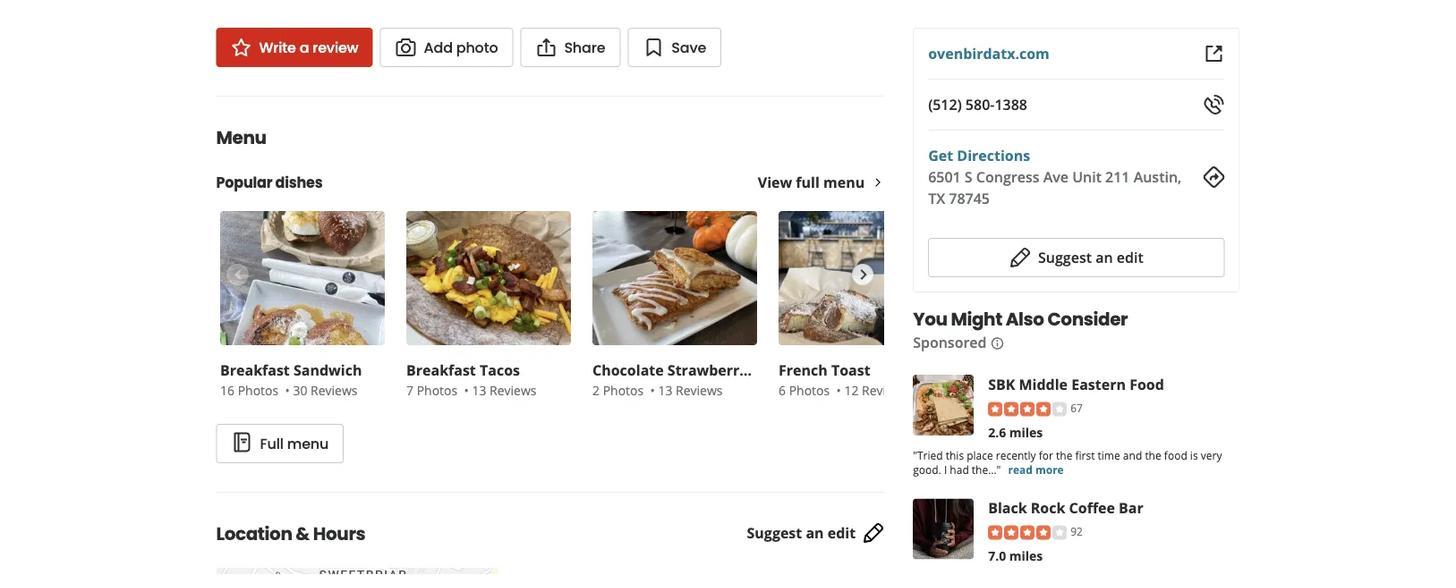 Task type: vqa. For each thing, say whether or not it's contained in the screenshot.
1st the See from the bottom of the page
no



Task type: locate. For each thing, give the bounding box(es) containing it.
1 vertical spatial menu
[[287, 434, 329, 454]]

6501
[[928, 167, 961, 187]]

78745
[[949, 189, 990, 208]]

also
[[1006, 307, 1044, 332]]

reviews right 12
[[861, 382, 908, 399]]

1 horizontal spatial 13 reviews
[[658, 382, 722, 399]]

photos down pie
[[789, 382, 829, 399]]

french toast image
[[778, 211, 943, 345]]

1 miles from the top
[[1009, 424, 1043, 441]]

menu right the 'full'
[[287, 434, 329, 454]]

0 horizontal spatial suggest an edit
[[747, 524, 856, 543]]

2 breakfast from the left
[[406, 361, 475, 380]]

hours
[[313, 522, 365, 547]]

hand
[[751, 361, 789, 380]]

menu element
[[187, 96, 946, 464]]

suggest
[[1038, 248, 1092, 267], [747, 524, 802, 543]]

2 the from the left
[[1145, 448, 1161, 463]]

you might also consider
[[913, 307, 1128, 332]]

13 reviews down strawberry
[[658, 382, 722, 399]]

0 horizontal spatial 24 pencil v2 image
[[863, 523, 884, 544]]

24 directions v2 image
[[1203, 166, 1225, 188]]

photos for breakfast tacos
[[416, 382, 457, 399]]

photos for french toast
[[789, 382, 829, 399]]

reviews down strawberry
[[675, 382, 722, 399]]

2 reviews from the left
[[489, 382, 536, 399]]

24 share v2 image
[[535, 37, 557, 58]]

reviews down tacos
[[489, 382, 536, 399]]

view full menu link
[[758, 173, 884, 192]]

1 vertical spatial edit
[[828, 524, 856, 543]]

211
[[1105, 167, 1130, 187]]

write a review link
[[216, 28, 373, 67]]

0 horizontal spatial suggest
[[747, 524, 802, 543]]

menu inside the full menu link
[[287, 434, 329, 454]]

1 breakfast from the left
[[220, 361, 289, 380]]

i
[[944, 462, 947, 477]]

"tried this place recently for the first time and the food is very good. i had the…"
[[913, 448, 1222, 477]]

add photo link
[[380, 28, 513, 67]]

time
[[1098, 448, 1120, 463]]

reviews for toast
[[861, 382, 908, 399]]

miles
[[1009, 424, 1043, 441], [1009, 548, 1043, 565]]

1 vertical spatial miles
[[1009, 548, 1043, 565]]

4 star rating image
[[988, 402, 1067, 416], [988, 526, 1067, 540]]

unit
[[1072, 167, 1102, 187]]

photos down chocolate
[[602, 382, 643, 399]]

1 vertical spatial 4 star rating image
[[988, 526, 1067, 540]]

get directions 6501 s congress ave unit 211 austin, tx 78745
[[928, 146, 1182, 208]]

0 vertical spatial edit
[[1117, 248, 1143, 267]]

photos inside chocolate strawberry hand pie 2 photos
[[602, 382, 643, 399]]

4 reviews from the left
[[861, 382, 908, 399]]

2 miles from the top
[[1009, 548, 1043, 565]]

edit inside the location & hours element
[[828, 524, 856, 543]]

black
[[988, 498, 1027, 518]]

you
[[913, 307, 947, 332]]

french
[[778, 361, 827, 380]]

chocolate strawberry hand pie image
[[592, 211, 757, 345]]

24 pencil v2 image up you might also consider
[[1009, 247, 1031, 268]]

suggest an edit inside the location & hours element
[[747, 524, 856, 543]]

1 13 reviews from the left
[[472, 382, 536, 399]]

miles for middle
[[1009, 424, 1043, 441]]

miles for rock
[[1009, 548, 1043, 565]]

might
[[951, 307, 1002, 332]]

very
[[1201, 448, 1222, 463]]

16
[[220, 382, 234, 399]]

full
[[796, 173, 820, 192]]

previous image
[[227, 264, 247, 285]]

7.0 miles
[[988, 548, 1043, 565]]

location & hours
[[216, 522, 365, 547]]

13 reviews down tacos
[[472, 382, 536, 399]]

4 photos from the left
[[789, 382, 829, 399]]

breakfast up 16
[[220, 361, 289, 380]]

suggest inside button
[[1038, 248, 1092, 267]]

1 vertical spatial an
[[806, 524, 824, 543]]

0 horizontal spatial the
[[1056, 448, 1072, 463]]

popular
[[216, 172, 272, 192]]

photos right 16
[[237, 382, 278, 399]]

1 vertical spatial suggest
[[747, 524, 802, 543]]

miles up recently
[[1009, 424, 1043, 441]]

"tried
[[913, 448, 943, 463]]

suggest an edit link
[[747, 523, 884, 544]]

view full menu
[[758, 173, 865, 192]]

0 vertical spatial miles
[[1009, 424, 1043, 441]]

0 vertical spatial menu
[[823, 173, 865, 192]]

photos inside breakfast sandwich 16 photos
[[237, 382, 278, 399]]

13 reviews
[[472, 382, 536, 399], [658, 382, 722, 399]]

2 13 reviews from the left
[[658, 382, 722, 399]]

24 external link v2 image
[[1203, 43, 1225, 64]]

24 pencil v2 image inside the suggest an edit button
[[1009, 247, 1031, 268]]

0 vertical spatial an
[[1096, 248, 1113, 267]]

1 horizontal spatial 13
[[658, 382, 672, 399]]

1 the from the left
[[1056, 448, 1072, 463]]

location & hours element
[[187, 492, 913, 575]]

photos right 7
[[416, 382, 457, 399]]

menu
[[823, 173, 865, 192], [287, 434, 329, 454]]

4 star rating image for middle
[[988, 402, 1067, 416]]

6
[[778, 382, 785, 399]]

1 horizontal spatial the
[[1145, 448, 1161, 463]]

1 horizontal spatial suggest an edit
[[1038, 248, 1143, 267]]

13
[[472, 382, 486, 399], [658, 382, 672, 399]]

0 horizontal spatial edit
[[828, 524, 856, 543]]

save
[[671, 37, 706, 57]]

a
[[299, 37, 309, 57]]

black rock coffee bar image
[[913, 499, 974, 560]]

2 13 from the left
[[658, 382, 672, 399]]

1 horizontal spatial an
[[1096, 248, 1113, 267]]

breakfast for breakfast sandwich
[[220, 361, 289, 380]]

0 vertical spatial suggest an edit
[[1038, 248, 1143, 267]]

2
[[592, 382, 599, 399]]

share button
[[520, 28, 620, 67]]

24 pencil v2 image left the "black rock coffee bar" image
[[863, 523, 884, 544]]

3 reviews from the left
[[675, 382, 722, 399]]

1 4 star rating image from the top
[[988, 402, 1067, 416]]

0 vertical spatial 24 pencil v2 image
[[1009, 247, 1031, 268]]

breakfast tacos image
[[406, 211, 570, 345]]

1 vertical spatial 24 pencil v2 image
[[863, 523, 884, 544]]

24 phone v2 image
[[1203, 94, 1225, 115]]

2.6
[[988, 424, 1006, 441]]

reviews for tacos
[[489, 382, 536, 399]]

menu left 14 chevron right outline image
[[823, 173, 865, 192]]

chocolate strawberry hand pie 2 photos
[[592, 361, 815, 399]]

13 reviews for strawberry
[[658, 382, 722, 399]]

16 info v2 image
[[990, 336, 1005, 351]]

reviews down sandwich
[[310, 382, 357, 399]]

photos inside breakfast tacos 7 photos
[[416, 382, 457, 399]]

2.6 miles
[[988, 424, 1043, 441]]

13 down tacos
[[472, 382, 486, 399]]

add
[[424, 37, 453, 57]]

1 horizontal spatial suggest
[[1038, 248, 1092, 267]]

pie
[[793, 361, 815, 380]]

photos
[[237, 382, 278, 399], [416, 382, 457, 399], [602, 382, 643, 399], [789, 382, 829, 399]]

breakfast up 7
[[406, 361, 475, 380]]

photos inside french toast 6 photos
[[789, 382, 829, 399]]

edit
[[1117, 248, 1143, 267], [828, 524, 856, 543]]

breakfast inside breakfast tacos 7 photos
[[406, 361, 475, 380]]

reviews for sandwich
[[310, 382, 357, 399]]

miles right "7.0" at the bottom right of page
[[1009, 548, 1043, 565]]

7.0
[[988, 548, 1006, 565]]

0 vertical spatial 4 star rating image
[[988, 402, 1067, 416]]

dishes
[[275, 172, 323, 192]]

4 star rating image up 7.0 miles on the right bottom of the page
[[988, 526, 1067, 540]]

the right for
[[1056, 448, 1072, 463]]

and
[[1123, 448, 1142, 463]]

0 horizontal spatial an
[[806, 524, 824, 543]]

1 photos from the left
[[237, 382, 278, 399]]

2 4 star rating image from the top
[[988, 526, 1067, 540]]

1 horizontal spatial 24 pencil v2 image
[[1009, 247, 1031, 268]]

1 13 from the left
[[472, 382, 486, 399]]

1 vertical spatial suggest an edit
[[747, 524, 856, 543]]

13 down chocolate
[[658, 382, 672, 399]]

0 horizontal spatial 13
[[472, 382, 486, 399]]

had
[[950, 462, 969, 477]]

24 pencil v2 image
[[1009, 247, 1031, 268], [863, 523, 884, 544]]

suggest inside the location & hours element
[[747, 524, 802, 543]]

write a review
[[259, 37, 358, 57]]

0 horizontal spatial 13 reviews
[[472, 382, 536, 399]]

breakfast sandwich image
[[220, 211, 384, 345]]

french toast 6 photos
[[778, 361, 870, 399]]

congress
[[976, 167, 1039, 187]]

2 photos from the left
[[416, 382, 457, 399]]

4 star rating image up 2.6 miles
[[988, 402, 1067, 416]]

the right and
[[1145, 448, 1161, 463]]

1 horizontal spatial breakfast
[[406, 361, 475, 380]]

save button
[[628, 28, 721, 67]]

suggest an edit
[[1038, 248, 1143, 267], [747, 524, 856, 543]]

breakfast tacos 7 photos
[[406, 361, 519, 399]]

read
[[1008, 462, 1033, 477]]

1 horizontal spatial edit
[[1117, 248, 1143, 267]]

1 reviews from the left
[[310, 382, 357, 399]]

0 horizontal spatial breakfast
[[220, 361, 289, 380]]

3 photos from the left
[[602, 382, 643, 399]]

breakfast inside breakfast sandwich 16 photos
[[220, 361, 289, 380]]

0 vertical spatial suggest
[[1038, 248, 1092, 267]]

0 horizontal spatial menu
[[287, 434, 329, 454]]

an inside the suggest an edit button
[[1096, 248, 1113, 267]]

24 menu v2 image
[[231, 432, 253, 453]]



Task type: describe. For each thing, give the bounding box(es) containing it.
(512)
[[928, 95, 962, 114]]

rock
[[1031, 498, 1065, 518]]

ovenbirdatx.com
[[928, 44, 1050, 63]]

sbk middle eastern food link
[[988, 375, 1164, 394]]

eastern
[[1071, 375, 1126, 394]]

popular dishes
[[216, 172, 323, 192]]

7
[[406, 382, 413, 399]]

this
[[946, 448, 964, 463]]

13 for tacos
[[472, 382, 486, 399]]

austin,
[[1134, 167, 1182, 187]]

map image
[[216, 568, 498, 575]]

1388
[[995, 95, 1027, 114]]

next image
[[853, 264, 873, 285]]

an inside suggest an edit link
[[806, 524, 824, 543]]

full
[[260, 434, 283, 454]]

edit inside button
[[1117, 248, 1143, 267]]

photos for breakfast sandwich
[[237, 382, 278, 399]]

sponsored
[[913, 333, 987, 352]]

ovenbirdatx.com link
[[928, 44, 1050, 63]]

sbk middle eastern food
[[988, 375, 1164, 394]]

review
[[313, 37, 358, 57]]

good.
[[913, 462, 941, 477]]

24 star v2 image
[[230, 37, 252, 58]]

s
[[965, 167, 972, 187]]

consider
[[1047, 307, 1128, 332]]

view
[[758, 173, 792, 192]]

tx
[[928, 189, 945, 208]]

30
[[293, 382, 307, 399]]

more
[[1035, 462, 1064, 477]]

is
[[1190, 448, 1198, 463]]

write
[[259, 37, 296, 57]]

the…"
[[972, 462, 1001, 477]]

black rock coffee bar link
[[988, 498, 1143, 518]]

12 reviews
[[844, 382, 908, 399]]

14 chevron right outline image
[[872, 176, 884, 189]]

24 pencil v2 image inside the location & hours element
[[863, 523, 884, 544]]

full menu
[[260, 434, 329, 454]]

read more link
[[1008, 462, 1064, 477]]

(512) 580-1388
[[928, 95, 1027, 114]]

24 camera v2 image
[[395, 37, 417, 58]]

full menu link
[[216, 424, 344, 464]]

strawberry
[[667, 361, 747, 380]]

&
[[296, 522, 310, 547]]

add photo
[[424, 37, 498, 57]]

ave
[[1043, 167, 1068, 187]]

tacos
[[479, 361, 519, 380]]

photo
[[456, 37, 498, 57]]

for
[[1039, 448, 1053, 463]]

share
[[564, 37, 605, 57]]

24 save outline v2 image
[[643, 37, 664, 58]]

sbk
[[988, 375, 1015, 394]]

get
[[928, 146, 953, 165]]

suggest an edit inside button
[[1038, 248, 1143, 267]]

67
[[1070, 400, 1083, 415]]

chocolate
[[592, 361, 663, 380]]

1 horizontal spatial menu
[[823, 173, 865, 192]]

13 for strawberry
[[658, 382, 672, 399]]

directions
[[957, 146, 1030, 165]]

breakfast for breakfast tacos
[[406, 361, 475, 380]]

12
[[844, 382, 858, 399]]

sandwich
[[293, 361, 361, 380]]

coffee
[[1069, 498, 1115, 518]]

suggest an edit button
[[928, 238, 1225, 277]]

4 star rating image for rock
[[988, 526, 1067, 540]]

get directions link
[[928, 146, 1030, 165]]

middle
[[1019, 375, 1068, 394]]

bar
[[1119, 498, 1143, 518]]

recently
[[996, 448, 1036, 463]]

sbk middle eastern food image
[[913, 375, 974, 436]]

place
[[967, 448, 993, 463]]

menu
[[216, 125, 266, 150]]

breakfast sandwich 16 photos
[[220, 361, 361, 399]]

read more
[[1008, 462, 1064, 477]]

toast
[[831, 361, 870, 380]]

30 reviews
[[293, 382, 357, 399]]

13 reviews for tacos
[[472, 382, 536, 399]]

reviews for strawberry
[[675, 382, 722, 399]]

first
[[1075, 448, 1095, 463]]

location
[[216, 522, 292, 547]]



